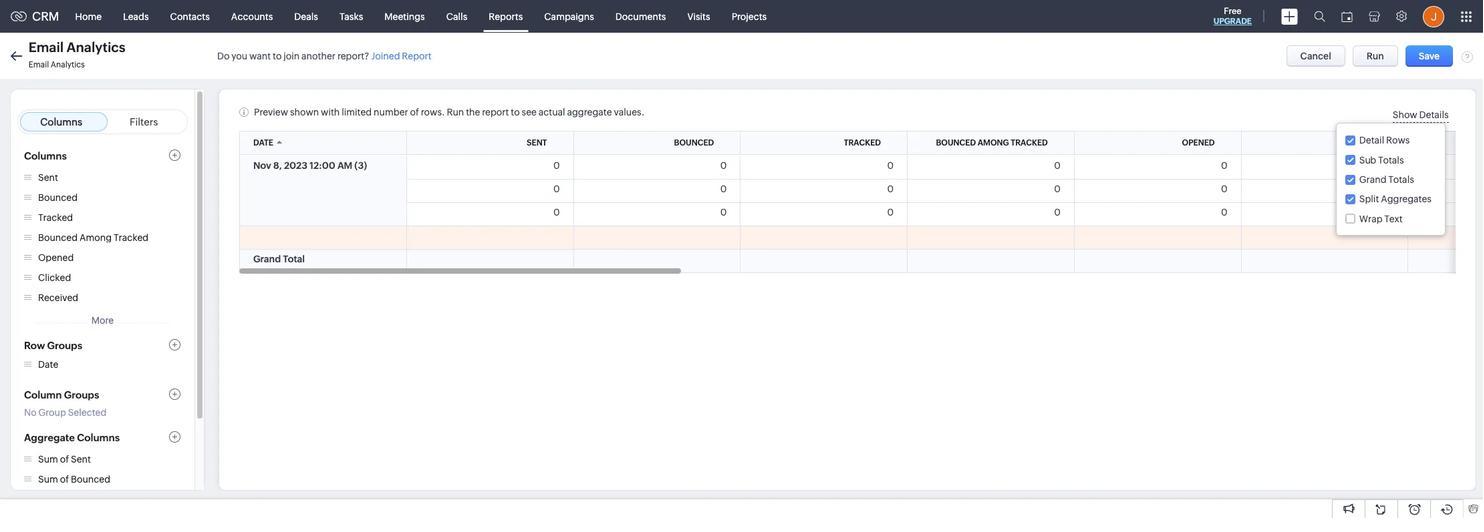 Task type: locate. For each thing, give the bounding box(es) containing it.
2023 for 0
[[284, 160, 308, 171]]

12:00
[[310, 160, 335, 171], [310, 160, 335, 171]]

you
[[232, 50, 247, 61]]

do
[[217, 50, 230, 61]]

0 vertical spatial run
[[1367, 50, 1384, 61]]

email down crm link in the left of the page
[[29, 60, 49, 70]]

crm
[[32, 9, 59, 23]]

column groups
[[24, 389, 99, 401]]

0 vertical spatial totals
[[1379, 155, 1404, 166]]

contacts link
[[160, 0, 221, 32]]

0 vertical spatial analytics
[[67, 39, 125, 55]]

0 horizontal spatial columns
[[24, 150, 67, 161]]

1 sum from the top
[[38, 455, 58, 465]]

(3)
[[355, 160, 367, 171], [355, 160, 367, 171]]

analytics down the home
[[67, 39, 125, 55]]

of left rows.
[[410, 107, 419, 118]]

detail
[[1360, 135, 1385, 146]]

groups right row
[[47, 340, 82, 351]]

home
[[75, 11, 102, 22]]

with
[[321, 107, 340, 118]]

0 vertical spatial email
[[29, 39, 64, 55]]

aggregate
[[567, 107, 612, 118]]

show
[[1393, 110, 1418, 120]]

grand total
[[253, 254, 305, 265], [253, 254, 305, 265]]

accounts link
[[221, 0, 284, 32]]

1 vertical spatial of
[[60, 455, 69, 465]]

8,
[[273, 160, 282, 171], [273, 160, 282, 171]]

0 vertical spatial sum
[[38, 455, 58, 465]]

1 vertical spatial run
[[447, 107, 464, 118]]

of
[[410, 107, 419, 118], [60, 455, 69, 465], [60, 475, 69, 485]]

actual
[[539, 107, 565, 118]]

am
[[338, 160, 352, 171], [338, 160, 352, 171]]

number
[[374, 107, 408, 118]]

another
[[302, 50, 336, 61]]

0 vertical spatial groups
[[47, 340, 82, 351]]

bounced among tracked
[[936, 138, 1048, 148], [936, 138, 1048, 148], [38, 233, 149, 243]]

email down crm at the top left of page
[[29, 39, 64, 55]]

deals
[[294, 11, 318, 22]]

group
[[38, 408, 66, 418]]

am for grand total
[[338, 160, 352, 171]]

aggregate columns
[[24, 432, 120, 444]]

row groups
[[24, 340, 82, 351]]

tab list
[[17, 110, 188, 134]]

sum for sum of bounced
[[38, 475, 58, 485]]

total
[[283, 254, 305, 265], [283, 254, 305, 265]]

1 horizontal spatial to
[[511, 107, 520, 118]]

of for bounced
[[60, 475, 69, 485]]

campaigns
[[544, 11, 594, 22]]

opened
[[1182, 138, 1215, 148], [1182, 138, 1215, 148], [38, 253, 74, 263]]

row
[[24, 340, 45, 351]]

1 vertical spatial sum
[[38, 475, 58, 485]]

report?
[[338, 50, 369, 61]]

email
[[29, 39, 64, 55], [29, 60, 49, 70]]

details
[[1420, 110, 1449, 120]]

run
[[1367, 50, 1384, 61], [447, 107, 464, 118]]

tab panel
[[17, 150, 188, 519]]

0
[[553, 160, 560, 171], [720, 160, 727, 171], [887, 160, 894, 171], [1054, 160, 1061, 171], [1221, 160, 1228, 171], [1388, 160, 1395, 171], [553, 184, 560, 195], [720, 184, 727, 195], [887, 184, 894, 195], [1054, 184, 1061, 195], [1221, 184, 1228, 195], [1388, 184, 1395, 195], [553, 207, 560, 218], [720, 207, 727, 218], [887, 207, 894, 218], [1054, 207, 1061, 218], [1221, 207, 1228, 218], [1388, 207, 1395, 218]]

1 vertical spatial totals
[[1389, 175, 1414, 185]]

totals up aggregates
[[1389, 175, 1414, 185]]

1 vertical spatial analytics
[[51, 60, 85, 70]]

nov for 0
[[253, 160, 271, 171]]

groups for column groups
[[64, 389, 99, 401]]

sum down the aggregate
[[38, 455, 58, 465]]

want
[[249, 50, 271, 61]]

totals for grand totals
[[1389, 175, 1414, 185]]

nov 8, 2023 12:00 am (3) for 0
[[253, 160, 367, 171]]

joined
[[371, 50, 400, 61]]

email analytics email analytics
[[29, 39, 125, 70]]

groups up 'selected' at the bottom left
[[64, 389, 99, 401]]

cancel
[[1301, 50, 1332, 61]]

nov 8, 2023 12:00 am (3)
[[253, 160, 367, 171], [253, 160, 367, 171]]

deals link
[[284, 0, 329, 32]]

to left join
[[273, 50, 282, 61]]

tracked
[[844, 138, 881, 148], [844, 138, 881, 148], [1011, 138, 1048, 148], [1011, 138, 1048, 148], [38, 213, 73, 223], [114, 233, 149, 243]]

accounts
[[231, 11, 273, 22]]

nov for grand total
[[253, 160, 271, 171]]

sent
[[527, 138, 547, 148], [527, 138, 547, 148], [38, 172, 58, 183], [71, 455, 91, 465]]

split aggregates
[[1360, 194, 1432, 205]]

columns
[[24, 150, 67, 161], [77, 432, 120, 444]]

among
[[978, 138, 1009, 148], [978, 138, 1009, 148], [79, 233, 112, 243]]

opened inside "tab panel"
[[38, 253, 74, 263]]

1 vertical spatial groups
[[64, 389, 99, 401]]

of down 'sum of sent'
[[60, 475, 69, 485]]

2 sum from the top
[[38, 475, 58, 485]]

totals
[[1379, 155, 1404, 166], [1389, 175, 1414, 185]]

free upgrade
[[1214, 6, 1252, 26]]

clicked
[[1348, 138, 1382, 148], [1348, 138, 1382, 148], [38, 273, 71, 283]]

tab panel containing columns
[[17, 150, 188, 519]]

0 vertical spatial to
[[273, 50, 282, 61]]

sum down 'sum of sent'
[[38, 475, 58, 485]]

1 vertical spatial email
[[29, 60, 49, 70]]

preview
[[254, 107, 288, 118]]

totals up grand totals
[[1379, 155, 1404, 166]]

bounced
[[674, 138, 714, 148], [674, 138, 714, 148], [936, 138, 976, 148], [936, 138, 976, 148], [38, 193, 78, 203], [38, 233, 78, 243], [71, 475, 110, 485]]

to left see
[[511, 107, 520, 118]]

analytics
[[67, 39, 125, 55], [51, 60, 85, 70]]

preview shown with limited number of rows. run the report to see actual aggregate values.
[[254, 107, 645, 118]]

analytics down home link
[[51, 60, 85, 70]]

run left the the
[[447, 107, 464, 118]]

of up sum of bounced
[[60, 455, 69, 465]]

sub
[[1360, 155, 1377, 166]]

sub totals
[[1360, 155, 1404, 166]]

leads
[[123, 11, 149, 22]]

the
[[466, 107, 480, 118]]

more
[[91, 316, 114, 326]]

nov
[[253, 160, 271, 171], [253, 160, 271, 171]]

shown
[[290, 107, 319, 118]]

run left save
[[1367, 50, 1384, 61]]

2 vertical spatial of
[[60, 475, 69, 485]]

bounced among tracked inside "tab panel"
[[38, 233, 149, 243]]

2 email from the top
[[29, 60, 49, 70]]

rows
[[1387, 135, 1410, 146]]

1 horizontal spatial columns
[[77, 432, 120, 444]]

1 horizontal spatial run
[[1367, 50, 1384, 61]]

documents
[[616, 11, 666, 22]]

date
[[253, 138, 273, 148], [253, 138, 273, 148], [253, 138, 273, 148], [253, 138, 273, 148], [38, 360, 58, 370]]



Task type: describe. For each thing, give the bounding box(es) containing it.
values.
[[614, 107, 645, 118]]

no
[[24, 408, 37, 418]]

aggregates
[[1381, 194, 1432, 205]]

visits
[[688, 11, 710, 22]]

sum of sent
[[38, 455, 91, 465]]

sum of bounced
[[38, 475, 110, 485]]

no group selected
[[24, 408, 107, 418]]

crm link
[[11, 9, 59, 23]]

wrap text
[[1360, 214, 1403, 224]]

of for sent
[[60, 455, 69, 465]]

0 horizontal spatial to
[[273, 50, 282, 61]]

grand totals
[[1360, 175, 1414, 185]]

sum for sum of sent
[[38, 455, 58, 465]]

12:00 for 0
[[310, 160, 335, 171]]

run button
[[1353, 45, 1399, 67]]

(3) for grand total
[[355, 160, 367, 171]]

groups for row groups
[[47, 340, 82, 351]]

projects
[[732, 11, 767, 22]]

totals for sub totals
[[1379, 155, 1404, 166]]

do you want to join another report? joined report
[[217, 50, 432, 61]]

clicked inside "tab panel"
[[38, 273, 71, 283]]

calls
[[446, 11, 467, 22]]

tasks
[[340, 11, 363, 22]]

text
[[1385, 214, 1403, 224]]

reports
[[489, 11, 523, 22]]

(3) for 0
[[355, 160, 367, 171]]

join
[[284, 50, 300, 61]]

report
[[482, 107, 509, 118]]

0 horizontal spatial run
[[447, 107, 464, 118]]

received
[[38, 293, 78, 304]]

home link
[[65, 0, 112, 32]]

save button
[[1406, 45, 1453, 67]]

1 email from the top
[[29, 39, 64, 55]]

projects link
[[721, 0, 778, 32]]

12:00 for grand total
[[310, 160, 335, 171]]

save
[[1419, 50, 1440, 61]]

campaigns link
[[534, 0, 605, 32]]

reports link
[[478, 0, 534, 32]]

1 vertical spatial to
[[511, 107, 520, 118]]

1 vertical spatial columns
[[77, 432, 120, 444]]

documents link
[[605, 0, 677, 32]]

limited
[[342, 107, 372, 118]]

tasks link
[[329, 0, 374, 32]]

column
[[24, 389, 62, 401]]

0 vertical spatial columns
[[24, 150, 67, 161]]

meetings
[[385, 11, 425, 22]]

show details
[[1393, 110, 1449, 120]]

leads link
[[112, 0, 160, 32]]

contacts
[[170, 11, 210, 22]]

meetings link
[[374, 0, 436, 32]]

aggregate
[[24, 432, 75, 444]]

2023 for grand total
[[284, 160, 308, 171]]

visits link
[[677, 0, 721, 32]]

0 vertical spatial of
[[410, 107, 419, 118]]

split
[[1360, 194, 1379, 205]]

upgrade
[[1214, 17, 1252, 26]]

detail rows
[[1360, 135, 1410, 146]]

selected
[[68, 408, 107, 418]]

am for 0
[[338, 160, 352, 171]]

8, for grand total
[[273, 160, 282, 171]]

rows.
[[421, 107, 445, 118]]

nov 8, 2023 12:00 am (3) for grand total
[[253, 160, 367, 171]]

see
[[522, 107, 537, 118]]

wrap
[[1360, 214, 1383, 224]]

free
[[1224, 6, 1242, 16]]

run inside button
[[1367, 50, 1384, 61]]

8, for 0
[[273, 160, 282, 171]]

calls link
[[436, 0, 478, 32]]

cancel button
[[1287, 45, 1346, 67]]

report
[[402, 50, 432, 61]]



Task type: vqa. For each thing, say whether or not it's contained in the screenshot.
All Templates link
no



